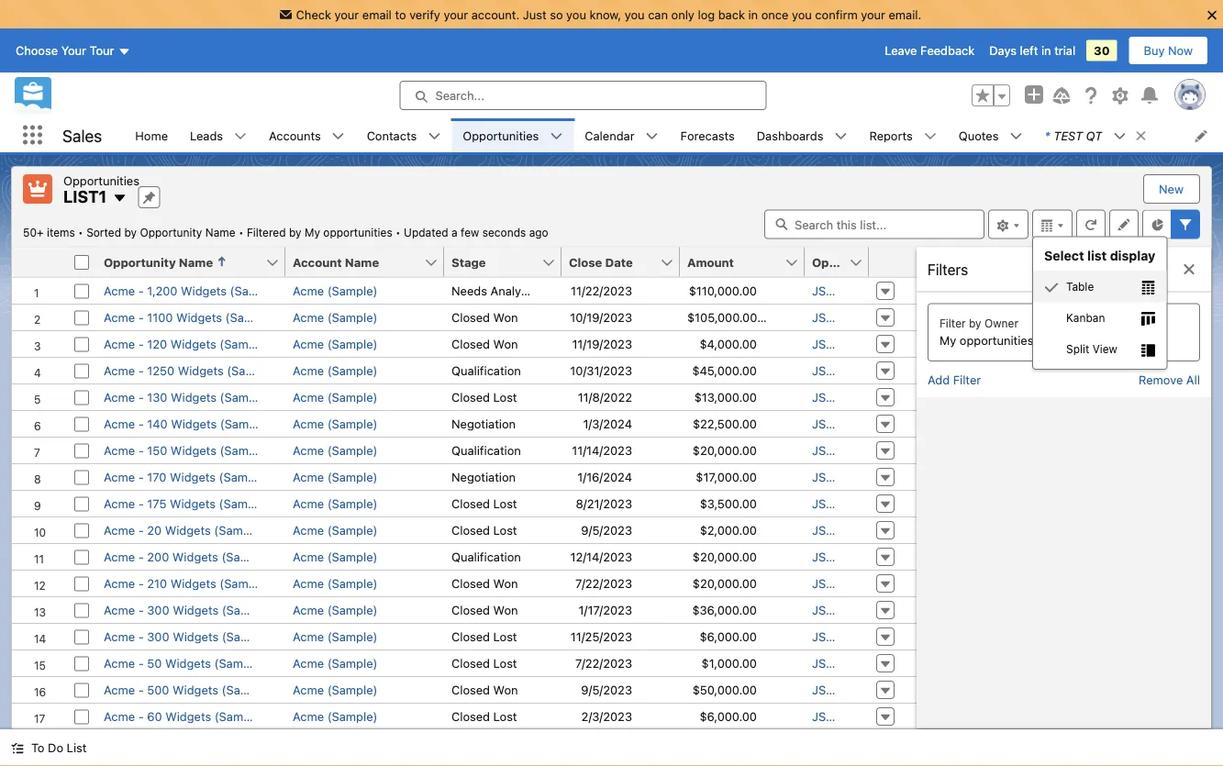 Task type: describe. For each thing, give the bounding box(es) containing it.
won for 1/17/2023
[[493, 603, 518, 617]]

acme - 300 widgets (sample) link for closed won
[[104, 603, 272, 617]]

close
[[569, 255, 602, 269]]

acme - 500 widgets (sample)
[[104, 683, 272, 697]]

acme - 500 widgets (sample) link
[[104, 683, 272, 697]]

lost for 11/25/2023
[[493, 630, 517, 643]]

acme for 17th acme (sample) link
[[293, 709, 324, 723]]

kanban
[[1066, 311, 1105, 324]]

- for acme - 150 widgets (sample) 'link'
[[138, 443, 144, 457]]

remove all
[[1139, 373, 1200, 386]]

owner
[[985, 317, 1019, 330]]

3 acme (sample) link from the top
[[293, 337, 378, 351]]

jsmit link for ninth acme (sample) link from the bottom
[[812, 496, 844, 510]]

reports list item
[[859, 118, 948, 152]]

acme - 20 widgets (sample)
[[104, 523, 264, 537]]

acme for closed lost's acme - 300 widgets (sample) link
[[104, 630, 135, 643]]

verify
[[409, 7, 440, 21]]

12 acme (sample) from the top
[[293, 576, 378, 590]]

stage
[[452, 255, 486, 269]]

to
[[395, 7, 406, 21]]

300 for closed lost
[[147, 630, 169, 643]]

acme - 1100 widgets (sample)
[[104, 310, 276, 324]]

1 you from the left
[[566, 7, 586, 21]]

left
[[1020, 44, 1038, 57]]

11 acme (sample) link from the top
[[293, 550, 378, 563]]

acme for "acme - 1,200 widgets (sample)" 'link'
[[104, 284, 135, 297]]

items
[[47, 226, 75, 239]]

14 jsmit from the top
[[812, 630, 844, 643]]

list item containing *
[[1034, 118, 1156, 152]]

- for acme - 140 widgets (sample) link
[[138, 417, 144, 430]]

check your email to verify your account. just so you know, you can only log back in once you confirm your email.
[[296, 7, 922, 21]]

reports link
[[859, 118, 924, 152]]

won for 11/19/2023
[[493, 337, 518, 351]]

add
[[928, 373, 950, 386]]

1 • from the left
[[78, 226, 83, 239]]

forecasts link
[[670, 118, 746, 152]]

widgets for acme - 20 widgets (sample) "link"
[[165, 523, 211, 537]]

forecasts
[[681, 128, 735, 142]]

$105,000.00
[[687, 310, 757, 324]]

$50,000.00
[[693, 683, 757, 697]]

- for acme - 175 widgets (sample) link
[[138, 496, 144, 510]]

6 jsmit from the top
[[812, 417, 844, 430]]

jsmit link for 17th acme (sample) link from the bottom
[[812, 284, 844, 297]]

acme for 12th acme (sample) link from the bottom of the list1 grid
[[293, 417, 324, 430]]

1 acme (sample) link from the top
[[293, 284, 378, 297]]

do
[[48, 741, 63, 755]]

filter inside filter by owner my opportunities
[[940, 317, 966, 330]]

16 acme (sample) from the top
[[293, 683, 378, 697]]

acme for acme - 200 widgets (sample) link
[[104, 550, 135, 563]]

8 acme (sample) from the top
[[293, 470, 378, 484]]

0 vertical spatial my
[[305, 226, 320, 239]]

1/16/2024
[[578, 470, 632, 484]]

- for acme - 130 widgets (sample) link on the bottom of the page
[[138, 390, 144, 404]]

feedback
[[921, 44, 975, 57]]

leave
[[885, 44, 917, 57]]

$45,000.00
[[692, 363, 757, 377]]

9 acme (sample) from the top
[[293, 496, 378, 510]]

17 jsmit from the top
[[812, 709, 844, 723]]

10/19/2023
[[570, 310, 632, 324]]

split
[[1066, 343, 1090, 356]]

choose your tour button
[[15, 36, 132, 65]]

10 acme (sample) from the top
[[293, 523, 378, 537]]

11 closed from the top
[[452, 709, 490, 723]]

opportunity name button
[[96, 247, 265, 277]]

* test qt
[[1045, 128, 1102, 142]]

$3,500.00
[[700, 496, 757, 510]]

jsmit link for 2nd acme (sample) link from the bottom of the list1 grid
[[812, 683, 844, 697]]

won for 7/22/2023
[[493, 576, 518, 590]]

jsmit link for 15th acme (sample) link
[[812, 656, 844, 670]]

your
[[61, 44, 86, 57]]

30
[[1094, 44, 1110, 57]]

jsmit link for 6th acme (sample) link from the bottom
[[812, 576, 844, 590]]

12 jsmit from the top
[[812, 576, 844, 590]]

text default image right list1
[[112, 191, 127, 206]]

175
[[147, 496, 166, 510]]

0 horizontal spatial by
[[124, 226, 137, 239]]

12 acme (sample) link from the top
[[293, 576, 378, 590]]

won for 9/5/2023
[[493, 683, 518, 697]]

new
[[1159, 182, 1184, 196]]

widgets for acme - 150 widgets (sample) 'link'
[[171, 443, 216, 457]]

can
[[648, 7, 668, 21]]

1 horizontal spatial by
[[289, 226, 302, 239]]

filters
[[928, 261, 968, 278]]

1100
[[147, 310, 173, 324]]

qualification for 11/14/2023
[[452, 443, 521, 457]]

date
[[605, 255, 633, 269]]

home
[[135, 128, 168, 142]]

account name element
[[285, 247, 455, 278]]

list
[[67, 741, 87, 755]]

4 acme (sample) from the top
[[293, 363, 378, 377]]

acme - 170 widgets (sample)
[[104, 470, 269, 484]]

0 horizontal spatial opportunities
[[63, 173, 139, 187]]

jsmit link for 15th acme (sample) link from the bottom
[[812, 337, 844, 351]]

acme for the acme - 500 widgets (sample) link
[[104, 683, 135, 697]]

20
[[147, 523, 162, 537]]

- for acme - 210 widgets (sample) link
[[138, 576, 144, 590]]

close date element
[[562, 247, 691, 278]]

view
[[1093, 343, 1118, 356]]

acme - 300 widgets (sample) link for closed lost
[[104, 630, 272, 643]]

5 acme (sample) from the top
[[293, 390, 378, 404]]

acme - 210 widgets (sample)
[[104, 576, 270, 590]]

list containing home
[[124, 118, 1223, 152]]

2 you from the left
[[625, 7, 645, 21]]

widgets for 'acme - 50 widgets (sample)' link
[[165, 656, 211, 670]]

acme for 'acme - 120 widgets (sample)' link
[[104, 337, 135, 351]]

acme for 15th acme (sample) link from the bottom
[[293, 337, 324, 351]]

text default image inside opportunities list item
[[550, 130, 563, 143]]

acme - 300 widgets (sample) for closed lost
[[104, 630, 272, 643]]

8 acme (sample) link from the top
[[293, 470, 378, 484]]

action image
[[869, 247, 917, 277]]

11/8/2022
[[578, 390, 632, 404]]

jsmit link for 8th acme (sample) link from the top of the list1 grid
[[812, 470, 844, 484]]

widgets for 'acme - 120 widgets (sample)' link
[[170, 337, 216, 351]]

3 jsmit from the top
[[812, 337, 844, 351]]

qt
[[1086, 128, 1102, 142]]

$110,000.00
[[689, 284, 757, 297]]

my inside filter by owner my opportunities
[[940, 334, 957, 347]]

text default image for accounts
[[332, 130, 345, 143]]

acme for 14th acme (sample) link from the top of the list1 grid
[[293, 630, 324, 643]]

11/25/2023
[[571, 630, 632, 643]]

17 acme (sample) link from the top
[[293, 709, 378, 723]]

acme for 'acme - 60 widgets (sample)' link at left bottom
[[104, 709, 135, 723]]

acme for acme - 20 widgets (sample) "link"
[[104, 523, 135, 537]]

opportunities link
[[452, 118, 550, 152]]

acme for acme - 175 widgets (sample) link
[[104, 496, 135, 510]]

home link
[[124, 118, 179, 152]]

widgets for acme - 130 widgets (sample) link on the bottom of the page
[[171, 390, 217, 404]]

widgets for acme - 170 widgets (sample) link
[[170, 470, 216, 484]]

opportunities inside "link"
[[463, 128, 539, 142]]

text default image inside quotes list item
[[1010, 130, 1023, 143]]

text default image inside table link
[[1141, 280, 1156, 295]]

tour
[[90, 44, 114, 57]]

$2,000.00
[[700, 523, 757, 537]]

closed won for 11/19/2023
[[452, 337, 518, 351]]

acme for 16th acme (sample) link from the bottom
[[293, 310, 324, 324]]

accounts list item
[[258, 118, 356, 152]]

17 acme (sample) from the top
[[293, 709, 378, 723]]

jsmit link for 14th acme (sample) link from the top of the list1 grid
[[812, 630, 844, 643]]

needs analysis
[[452, 284, 536, 297]]

to do list button
[[0, 730, 98, 766]]

lost for 9/5/2023
[[493, 523, 517, 537]]

closed won for 10/19/2023
[[452, 310, 518, 324]]

9 closed from the top
[[452, 656, 490, 670]]

5 jsmit link from the top
[[812, 390, 844, 404]]

confirm
[[815, 7, 858, 21]]

1 horizontal spatial in
[[1042, 44, 1051, 57]]

opportunities list item
[[452, 118, 574, 152]]

lost for 8/21/2023
[[493, 496, 517, 510]]

ago
[[529, 226, 549, 239]]

acme for 6th acme (sample) link from the bottom
[[293, 576, 324, 590]]

closed lost for 11/8/2022
[[452, 390, 517, 404]]

15 jsmit from the top
[[812, 656, 844, 670]]

6 closed from the top
[[452, 576, 490, 590]]

acme for acme - 1100 widgets (sample) link
[[104, 310, 135, 324]]

14 acme (sample) link from the top
[[293, 630, 378, 643]]

acme - 140 widgets (sample) link
[[104, 417, 270, 430]]

5 closed from the top
[[452, 523, 490, 537]]

by inside filter by owner my opportunities
[[969, 317, 982, 330]]

5 acme (sample) link from the top
[[293, 390, 378, 404]]

150
[[147, 443, 167, 457]]

3 your from the left
[[861, 7, 886, 21]]

jsmit link for 17th acme (sample) link
[[812, 709, 844, 723]]

text default image inside to do list button
[[11, 742, 24, 755]]

action element
[[869, 247, 917, 278]]

widgets for acme - 210 widgets (sample) link
[[170, 576, 216, 590]]

$20,000.00 for 11/14/2023
[[693, 443, 757, 457]]

amount element
[[680, 247, 816, 278]]

amount button
[[680, 247, 785, 277]]

opportunities image
[[23, 174, 52, 204]]

4 jsmit from the top
[[812, 363, 844, 377]]

14 acme (sample) from the top
[[293, 630, 378, 643]]

leave feedback
[[885, 44, 975, 57]]

text default image for leads
[[234, 130, 247, 143]]

buy
[[1144, 44, 1165, 57]]

1250
[[147, 363, 174, 377]]

jsmit link for fifth acme (sample) link from the bottom
[[812, 603, 844, 617]]

select list display menu
[[1033, 241, 1167, 365]]

8/21/2023
[[576, 496, 632, 510]]

name for opportunity name
[[179, 255, 213, 269]]

sales
[[62, 125, 102, 145]]

$20,000.00 for 12/14/2023
[[693, 550, 757, 563]]

16 jsmit from the top
[[812, 683, 844, 697]]

opportunities inside filter by owner my opportunities
[[960, 334, 1034, 347]]

jsmit link for 8th acme (sample) link from the bottom
[[812, 523, 844, 537]]

4 closed from the top
[[452, 496, 490, 510]]

text default image inside split view link
[[1141, 343, 1156, 358]]

- for acme - 300 widgets (sample) link related to closed won
[[138, 603, 144, 617]]

jsmit link for 11th acme (sample) link
[[812, 550, 844, 563]]

7 closed from the top
[[452, 603, 490, 617]]

- for acme - 200 widgets (sample) link
[[138, 550, 144, 563]]

11 acme (sample) from the top
[[293, 550, 378, 563]]

1 your from the left
[[335, 7, 359, 21]]

acme - 170 widgets (sample) link
[[104, 470, 269, 484]]

all
[[1187, 373, 1200, 386]]

acme for 15th acme (sample) link
[[293, 656, 324, 670]]

9 acme (sample) link from the top
[[293, 496, 378, 510]]

closed lost for 2/3/2023
[[452, 709, 517, 723]]

10 jsmit from the top
[[812, 523, 844, 537]]

3 closed from the top
[[452, 390, 490, 404]]

add filter
[[928, 373, 981, 386]]

$20,000.00 for 7/22/2023
[[693, 576, 757, 590]]

acme - 1,200 widgets (sample) link
[[104, 284, 280, 297]]

widgets up 'acme - 50 widgets (sample)' link
[[173, 630, 219, 643]]

- for acme - 1250 widgets (sample) link
[[138, 363, 144, 377]]

item number image
[[12, 247, 67, 277]]

text default image inside table link
[[1044, 280, 1059, 295]]

2 your from the left
[[444, 7, 468, 21]]

now
[[1168, 44, 1193, 57]]

acme for 17th acme (sample) link from the bottom
[[293, 284, 324, 297]]

15 acme (sample) link from the top
[[293, 656, 378, 670]]

reports
[[870, 128, 913, 142]]

know,
[[590, 7, 621, 21]]

200
[[147, 550, 169, 563]]

lost for 7/22/2023
[[493, 656, 517, 670]]

accounts link
[[258, 118, 332, 152]]

11 jsmit from the top
[[812, 550, 844, 563]]

10 acme (sample) link from the top
[[293, 523, 378, 537]]

name up opportunity name 'element'
[[205, 226, 235, 239]]

widgets for acme - 1100 widgets (sample) link
[[176, 310, 222, 324]]

16 acme (sample) link from the top
[[293, 683, 378, 697]]

remove
[[1139, 373, 1183, 386]]

quotes
[[959, 128, 999, 142]]

table
[[1066, 280, 1094, 293]]



Task type: locate. For each thing, give the bounding box(es) containing it.
2 closed won from the top
[[452, 337, 518, 351]]

- left 500 at the bottom
[[138, 683, 144, 697]]

widgets up acme - 60 widgets (sample)
[[173, 683, 218, 697]]

2 horizontal spatial your
[[861, 7, 886, 21]]

2 vertical spatial qualification
[[452, 550, 521, 563]]

9 jsmit link from the top
[[812, 496, 844, 510]]

6 jsmit link from the top
[[812, 417, 844, 430]]

15 - from the top
[[138, 656, 144, 670]]

list1
[[63, 187, 107, 206]]

negotiation for 1/3/2024
[[452, 417, 516, 430]]

2 lost from the top
[[493, 496, 517, 510]]

opportunities down sales
[[63, 173, 139, 187]]

text default image right reports
[[924, 130, 937, 143]]

13 jsmit link from the top
[[812, 603, 844, 617]]

text default image inside the contacts list item
[[428, 130, 441, 143]]

7/22/2023 for closed lost
[[575, 656, 632, 670]]

1 vertical spatial negotiation
[[452, 470, 516, 484]]

once
[[761, 7, 789, 21]]

text default image right leads
[[234, 130, 247, 143]]

8 jsmit from the top
[[812, 470, 844, 484]]

10 - from the top
[[138, 523, 144, 537]]

13 acme (sample) link from the top
[[293, 603, 378, 617]]

1 horizontal spatial your
[[444, 7, 468, 21]]

1/17/2023
[[579, 603, 632, 617]]

2 horizontal spatial by
[[969, 317, 982, 330]]

acme - 50 widgets (sample) link
[[104, 656, 265, 670]]

lost
[[493, 390, 517, 404], [493, 496, 517, 510], [493, 523, 517, 537], [493, 630, 517, 643], [493, 656, 517, 670], [493, 709, 517, 723]]

you right once
[[792, 7, 812, 21]]

0 vertical spatial $20,000.00
[[693, 443, 757, 457]]

acme - 150 widgets (sample)
[[104, 443, 270, 457]]

widgets for acme - 1250 widgets (sample) link
[[178, 363, 224, 377]]

a
[[452, 226, 458, 239]]

2 $20,000.00 from the top
[[693, 550, 757, 563]]

acme for acme - 130 widgets (sample) link on the bottom of the page
[[104, 390, 135, 404]]

item number element
[[12, 247, 67, 278]]

sorted
[[86, 226, 121, 239]]

text default image inside "calendar" list item
[[646, 130, 659, 143]]

1 vertical spatial $6,000.00
[[700, 709, 757, 723]]

jsmit link for 11th acme (sample) link from the bottom
[[812, 443, 844, 457]]

1 vertical spatial acme - 300 widgets (sample)
[[104, 630, 272, 643]]

table link
[[1033, 271, 1167, 302]]

acme - 210 widgets (sample) link
[[104, 576, 270, 590]]

you right so
[[566, 7, 586, 21]]

1,200
[[147, 284, 178, 297]]

1 horizontal spatial my
[[940, 334, 957, 347]]

1 acme - 300 widgets (sample) from the top
[[104, 603, 272, 617]]

closed lost for 8/21/2023
[[452, 496, 517, 510]]

widgets up acme - 210 widgets (sample) link
[[172, 550, 218, 563]]

140
[[147, 417, 168, 430]]

cell
[[67, 247, 96, 278]]

7/22/2023 for closed won
[[575, 576, 632, 590]]

13 jsmit from the top
[[812, 603, 844, 617]]

1 vertical spatial 7/22/2023
[[575, 656, 632, 670]]

to do list
[[31, 741, 87, 755]]

widgets down opportunity name 'element'
[[181, 284, 227, 297]]

$6,000.00 for 2/3/2023
[[700, 709, 757, 723]]

contacts list item
[[356, 118, 452, 152]]

3 - from the top
[[138, 337, 144, 351]]

text default image for calendar
[[646, 130, 659, 143]]

my
[[305, 226, 320, 239], [940, 334, 957, 347]]

2 horizontal spatial •
[[396, 226, 401, 239]]

15 jsmit link from the top
[[812, 656, 844, 670]]

filter by owner my opportunities
[[940, 317, 1034, 347]]

1 horizontal spatial opportunities
[[463, 128, 539, 142]]

- left 120
[[138, 337, 144, 351]]

None search field
[[764, 210, 985, 239]]

widgets down acme - 1250 widgets (sample)
[[171, 390, 217, 404]]

14 jsmit link from the top
[[812, 630, 844, 643]]

to
[[31, 741, 45, 755]]

2 acme - 300 widgets (sample) from the top
[[104, 630, 272, 643]]

acme - 1,200 widgets (sample)
[[104, 284, 280, 297]]

opportunity name element
[[96, 247, 296, 278]]

qualification for 12/14/2023
[[452, 550, 521, 563]]

select list display
[[1044, 248, 1156, 263]]

acme for fifth acme (sample) link
[[293, 390, 324, 404]]

select
[[1044, 248, 1084, 263]]

your right verify
[[444, 7, 468, 21]]

- left 20
[[138, 523, 144, 537]]

13 - from the top
[[138, 603, 144, 617]]

remove all button
[[1139, 373, 1200, 386]]

opportunities up account name button
[[323, 226, 392, 239]]

7 acme (sample) link from the top
[[293, 443, 378, 457]]

widgets for the acme - 500 widgets (sample) link
[[173, 683, 218, 697]]

leave feedback link
[[885, 44, 975, 57]]

opportunities down search...
[[463, 128, 539, 142]]

widgets up acme - 500 widgets (sample)
[[165, 656, 211, 670]]

so
[[550, 7, 563, 21]]

0 vertical spatial 7/22/2023
[[575, 576, 632, 590]]

calendar link
[[574, 118, 646, 152]]

jsmit link for 12th acme (sample) link from the bottom of the list1 grid
[[812, 417, 844, 430]]

just
[[523, 7, 547, 21]]

0 vertical spatial qualification
[[452, 363, 521, 377]]

acme (sample)
[[293, 284, 378, 297], [293, 310, 378, 324], [293, 337, 378, 351], [293, 363, 378, 377], [293, 390, 378, 404], [293, 417, 378, 430], [293, 443, 378, 457], [293, 470, 378, 484], [293, 496, 378, 510], [293, 523, 378, 537], [293, 550, 378, 563], [293, 576, 378, 590], [293, 603, 378, 617], [293, 630, 378, 643], [293, 656, 378, 670], [293, 683, 378, 697], [293, 709, 378, 723]]

8 closed from the top
[[452, 630, 490, 643]]

9 jsmit from the top
[[812, 496, 844, 510]]

- for 'acme - 120 widgets (sample)' link
[[138, 337, 144, 351]]

acme - 300 widgets (sample)
[[104, 603, 272, 617], [104, 630, 272, 643]]

6 acme (sample) link from the top
[[293, 417, 378, 430]]

0 vertical spatial in
[[748, 7, 758, 21]]

acme - 130 widgets (sample) link
[[104, 390, 270, 404]]

widgets down acme - 1,200 widgets (sample)
[[176, 310, 222, 324]]

widgets up acme - 130 widgets (sample) link on the bottom of the page
[[178, 363, 224, 377]]

opportunity owner alias element
[[805, 247, 880, 278]]

4 closed won from the top
[[452, 603, 518, 617]]

5 closed lost from the top
[[452, 656, 517, 670]]

filter right add
[[953, 373, 981, 386]]

4 jsmit link from the top
[[812, 363, 844, 377]]

list item
[[1034, 118, 1156, 152]]

- left the 210 at the left
[[138, 576, 144, 590]]

1 vertical spatial opportunities
[[960, 334, 1034, 347]]

acme for acme - 170 widgets (sample) link
[[104, 470, 135, 484]]

1 negotiation from the top
[[452, 417, 516, 430]]

0 vertical spatial acme - 300 widgets (sample)
[[104, 603, 272, 617]]

text default image left to on the left of page
[[11, 742, 24, 755]]

name for account name
[[345, 255, 379, 269]]

$1,000.00
[[702, 656, 757, 670]]

$20,000.00 down '$2,000.00'
[[693, 550, 757, 563]]

11 jsmit link from the top
[[812, 550, 844, 563]]

text default image inside accounts list item
[[332, 130, 345, 143]]

•
[[78, 226, 83, 239], [239, 226, 244, 239], [396, 226, 401, 239]]

17 - from the top
[[138, 709, 144, 723]]

• left filtered at the top left of the page
[[239, 226, 244, 239]]

few
[[461, 226, 479, 239]]

list1 status
[[23, 226, 404, 239]]

widgets down acme - 150 widgets (sample) 'link'
[[170, 470, 216, 484]]

won
[[493, 310, 518, 324], [493, 337, 518, 351], [493, 576, 518, 590], [493, 603, 518, 617], [493, 683, 518, 697]]

widgets down acme - 500 widgets (sample)
[[165, 709, 211, 723]]

Search LIST1 list view. search field
[[764, 210, 985, 239]]

negotiation
[[452, 417, 516, 430], [452, 470, 516, 484]]

acme for acme - 150 widgets (sample) 'link'
[[104, 443, 135, 457]]

widgets for 'acme - 60 widgets (sample)' link at left bottom
[[165, 709, 211, 723]]

1 vertical spatial opportunity
[[104, 255, 176, 269]]

300 for closed won
[[147, 603, 169, 617]]

new button
[[1144, 175, 1199, 203]]

- for "acme - 1,200 widgets (sample)" 'link'
[[138, 284, 144, 297]]

acme - 300 widgets (sample) link
[[104, 603, 272, 617], [104, 630, 272, 643]]

acme - 300 widgets (sample) link down acme - 210 widgets (sample)
[[104, 603, 272, 617]]

- left 175
[[138, 496, 144, 510]]

acme for 11th acme (sample) link from the bottom
[[293, 443, 324, 457]]

3 closed lost from the top
[[452, 523, 517, 537]]

6 closed lost from the top
[[452, 709, 517, 723]]

1 closed lost from the top
[[452, 390, 517, 404]]

15 acme (sample) from the top
[[293, 656, 378, 670]]

8 jsmit link from the top
[[812, 470, 844, 484]]

3 • from the left
[[396, 226, 401, 239]]

opportunity name
[[104, 255, 213, 269]]

closed lost for 9/5/2023
[[452, 523, 517, 537]]

1 closed from the top
[[452, 310, 490, 324]]

quotes link
[[948, 118, 1010, 152]]

choose your tour
[[16, 44, 114, 57]]

text default image for *
[[1113, 130, 1126, 143]]

text default image inside kanban link
[[1141, 312, 1156, 326]]

5 closed won from the top
[[452, 683, 518, 697]]

$6,000.00 for 11/25/2023
[[700, 630, 757, 643]]

- down acme - 210 widgets (sample)
[[138, 603, 144, 617]]

1 horizontal spatial you
[[625, 7, 645, 21]]

7/22/2023 up 1/17/2023
[[575, 576, 632, 590]]

50
[[147, 656, 162, 670]]

email
[[362, 7, 392, 21]]

jsmit link for 16th acme (sample) link from the bottom
[[812, 310, 844, 324]]

acme (sample) link
[[293, 284, 378, 297], [293, 310, 378, 324], [293, 337, 378, 351], [293, 363, 378, 377], [293, 390, 378, 404], [293, 417, 378, 430], [293, 443, 378, 457], [293, 470, 378, 484], [293, 496, 378, 510], [293, 523, 378, 537], [293, 550, 378, 563], [293, 576, 378, 590], [293, 603, 378, 617], [293, 630, 378, 643], [293, 656, 378, 670], [293, 683, 378, 697], [293, 709, 378, 723]]

1 9/5/2023 from the top
[[581, 523, 632, 537]]

2 closed from the top
[[452, 337, 490, 351]]

widgets down acme - 200 widgets (sample) link
[[170, 576, 216, 590]]

3 closed won from the top
[[452, 576, 518, 590]]

1 7/22/2023 from the top
[[575, 576, 632, 590]]

in right back
[[748, 7, 758, 21]]

acme for acme - 210 widgets (sample) link
[[104, 576, 135, 590]]

1 jsmit from the top
[[812, 284, 844, 297]]

1 vertical spatial in
[[1042, 44, 1051, 57]]

9/5/2023 down 8/21/2023
[[581, 523, 632, 537]]

kanban link
[[1033, 302, 1167, 334]]

acme for 8th acme (sample) link from the top of the list1 grid
[[293, 470, 324, 484]]

you left can in the right of the page
[[625, 7, 645, 21]]

by right the sorted
[[124, 226, 137, 239]]

text default image right accounts
[[332, 130, 345, 143]]

my up 'add filter' button
[[940, 334, 957, 347]]

3 acme (sample) from the top
[[293, 337, 378, 351]]

2 - from the top
[[138, 310, 144, 324]]

- left 130
[[138, 390, 144, 404]]

2 closed lost from the top
[[452, 496, 517, 510]]

acme - 60 widgets (sample)
[[104, 709, 265, 723]]

filter left owner
[[940, 317, 966, 330]]

1 vertical spatial opportunities
[[63, 173, 139, 187]]

1 vertical spatial qualification
[[452, 443, 521, 457]]

name right account
[[345, 255, 379, 269]]

12 jsmit link from the top
[[812, 576, 844, 590]]

text default image right contacts in the left of the page
[[428, 130, 441, 143]]

1 vertical spatial filter
[[953, 373, 981, 386]]

acme - 130 widgets (sample)
[[104, 390, 270, 404]]

days left in trial
[[990, 44, 1076, 57]]

my up account
[[305, 226, 320, 239]]

acme for 2nd acme (sample) link from the bottom of the list1 grid
[[293, 683, 324, 697]]

$20,000.00 up the $36,000.00
[[693, 576, 757, 590]]

0 vertical spatial $6,000.00
[[700, 630, 757, 643]]

- for 'acme - 60 widgets (sample)' link at left bottom
[[138, 709, 144, 723]]

- left 170
[[138, 470, 144, 484]]

7 jsmit link from the top
[[812, 443, 844, 457]]

acme - 1250 widgets (sample) link
[[104, 363, 277, 377]]

2 acme (sample) from the top
[[293, 310, 378, 324]]

1 acme (sample) from the top
[[293, 284, 378, 297]]

1 - from the top
[[138, 284, 144, 297]]

widgets down acme - 170 widgets (sample)
[[170, 496, 216, 510]]

1 vertical spatial acme - 300 widgets (sample) link
[[104, 630, 272, 643]]

opportunity up the opportunity name 'button'
[[140, 226, 202, 239]]

your left email.
[[861, 7, 886, 21]]

- left 140
[[138, 417, 144, 430]]

2 won from the top
[[493, 337, 518, 351]]

widgets down 'acme - 140 widgets (sample)'
[[171, 443, 216, 457]]

stage element
[[444, 247, 573, 278]]

cell inside list1 grid
[[67, 247, 96, 278]]

2 jsmit link from the top
[[812, 310, 844, 324]]

7 acme (sample) from the top
[[293, 443, 378, 457]]

• left updated
[[396, 226, 401, 239]]

widgets down acme - 130 widgets (sample) link on the bottom of the page
[[171, 417, 217, 430]]

- left the 60
[[138, 709, 144, 723]]

acme - 175 widgets (sample) link
[[104, 496, 269, 510]]

list
[[124, 118, 1223, 152]]

qualification for 10/31/2023
[[452, 363, 521, 377]]

2 • from the left
[[239, 226, 244, 239]]

acme - 175 widgets (sample)
[[104, 496, 269, 510]]

acme for acme - 300 widgets (sample) link related to closed won
[[104, 603, 135, 617]]

6 acme (sample) from the top
[[293, 417, 378, 430]]

text default image left table
[[1044, 280, 1059, 295]]

0 horizontal spatial in
[[748, 7, 758, 21]]

text default image down search... button
[[550, 130, 563, 143]]

2 $6,000.00 from the top
[[700, 709, 757, 723]]

0 vertical spatial filter
[[940, 317, 966, 330]]

170
[[147, 470, 167, 484]]

text default image down display
[[1141, 280, 1156, 295]]

210
[[147, 576, 167, 590]]

account.
[[471, 7, 520, 21]]

acme for 11th acme (sample) link
[[293, 550, 324, 563]]

opportunity inside the opportunity name 'button'
[[104, 255, 176, 269]]

calendar list item
[[574, 118, 670, 152]]

2 horizontal spatial you
[[792, 7, 812, 21]]

2 vertical spatial $20,000.00
[[693, 576, 757, 590]]

0 horizontal spatial your
[[335, 7, 359, 21]]

trial
[[1055, 44, 1076, 57]]

name inside 'button'
[[179, 255, 213, 269]]

1 vertical spatial 300
[[147, 630, 169, 643]]

dashboards link
[[746, 118, 835, 152]]

1 horizontal spatial opportunities
[[960, 334, 1034, 347]]

closed lost for 7/22/2023
[[452, 656, 517, 670]]

acme - 120 widgets (sample)
[[104, 337, 270, 351]]

4 lost from the top
[[493, 630, 517, 643]]

- for the acme - 500 widgets (sample) link
[[138, 683, 144, 697]]

3 you from the left
[[792, 7, 812, 21]]

4 acme (sample) link from the top
[[293, 363, 378, 377]]

your left email
[[335, 7, 359, 21]]

6 - from the top
[[138, 417, 144, 430]]

4 won from the top
[[493, 603, 518, 617]]

0 vertical spatial 9/5/2023
[[581, 523, 632, 537]]

$20,000.00 down $22,500.00
[[693, 443, 757, 457]]

- for 'acme - 50 widgets (sample)' link
[[138, 656, 144, 670]]

list1 grid
[[12, 247, 917, 766]]

9/5/2023 up 2/3/2023
[[581, 683, 632, 697]]

300 down the 210 at the left
[[147, 603, 169, 617]]

text default image right calendar
[[646, 130, 659, 143]]

• right items
[[78, 226, 83, 239]]

display
[[1110, 248, 1156, 263]]

0 vertical spatial opportunities
[[323, 226, 392, 239]]

- for acme - 170 widgets (sample) link
[[138, 470, 144, 484]]

contacts
[[367, 128, 417, 142]]

by right filtered at the top left of the page
[[289, 226, 302, 239]]

0 vertical spatial 300
[[147, 603, 169, 617]]

- left 150
[[138, 443, 144, 457]]

- left 1,200
[[138, 284, 144, 297]]

list1|opportunities|list view element
[[11, 166, 1212, 766]]

7/22/2023 down 11/25/2023
[[575, 656, 632, 670]]

1 300 from the top
[[147, 603, 169, 617]]

1 vertical spatial my
[[940, 334, 957, 347]]

widgets up acme - 200 widgets (sample) link
[[165, 523, 211, 537]]

11/19/2023
[[572, 337, 632, 351]]

acme for fifth acme (sample) link from the bottom
[[293, 603, 324, 617]]

closed won for 9/5/2023
[[452, 683, 518, 697]]

0 vertical spatial negotiation
[[452, 417, 516, 430]]

0 horizontal spatial you
[[566, 7, 586, 21]]

closed won for 1/17/2023
[[452, 603, 518, 617]]

1 closed won from the top
[[452, 310, 518, 324]]

7 jsmit from the top
[[812, 443, 844, 457]]

widgets up acme - 1250 widgets (sample) link
[[170, 337, 216, 351]]

3 qualification from the top
[[452, 550, 521, 563]]

1 qualification from the top
[[452, 363, 521, 377]]

in right left at top right
[[1042, 44, 1051, 57]]

1 $6,000.00 from the top
[[700, 630, 757, 643]]

$6,000.00 up '$1,000.00'
[[700, 630, 757, 643]]

opportunities
[[463, 128, 539, 142], [63, 173, 139, 187]]

9/5/2023 for closed won
[[581, 683, 632, 697]]

acme - 300 widgets (sample) link up 'acme - 50 widgets (sample)' link
[[104, 630, 272, 643]]

2 jsmit from the top
[[812, 310, 844, 324]]

$4,000.00
[[700, 337, 757, 351]]

acme - 300 widgets (sample) down acme - 210 widgets (sample)
[[104, 603, 272, 617]]

text default image left * at the top right of the page
[[1010, 130, 1023, 143]]

acme - 200 widgets (sample)
[[104, 550, 272, 563]]

group
[[972, 85, 1010, 107]]

500
[[147, 683, 169, 697]]

acme - 50 widgets (sample)
[[104, 656, 265, 670]]

acme for 'acme - 50 widgets (sample)' link
[[104, 656, 135, 670]]

4 closed lost from the top
[[452, 630, 517, 643]]

name up "acme - 1,200 widgets (sample)" 'link'
[[179, 255, 213, 269]]

lost for 2/3/2023
[[493, 709, 517, 723]]

text default image right display
[[1182, 262, 1197, 277]]

5 won from the top
[[493, 683, 518, 697]]

10 closed from the top
[[452, 683, 490, 697]]

text default image inside reports list item
[[924, 130, 937, 143]]

text default image right qt
[[1113, 130, 1126, 143]]

text default image right qt
[[1135, 129, 1147, 142]]

50+
[[23, 226, 44, 239]]

0 horizontal spatial •
[[78, 226, 83, 239]]

1 horizontal spatial •
[[239, 226, 244, 239]]

$6,000.00 down $50,000.00 on the right of the page
[[700, 709, 757, 723]]

$6,000.00
[[700, 630, 757, 643], [700, 709, 757, 723]]

1 vertical spatial 9/5/2023
[[581, 683, 632, 697]]

1 won from the top
[[493, 310, 518, 324]]

acme for 8th acme (sample) link from the bottom
[[293, 523, 324, 537]]

widgets for acme - 175 widgets (sample) link
[[170, 496, 216, 510]]

2 acme (sample) link from the top
[[293, 310, 378, 324]]

acme - 300 widgets (sample) up 'acme - 50 widgets (sample)' link
[[104, 630, 272, 643]]

quotes list item
[[948, 118, 1034, 152]]

- left 200
[[138, 550, 144, 563]]

closed lost
[[452, 390, 517, 404], [452, 496, 517, 510], [452, 523, 517, 537], [452, 630, 517, 643], [452, 656, 517, 670], [452, 709, 517, 723]]

300 up 50
[[147, 630, 169, 643]]

name inside button
[[345, 255, 379, 269]]

your
[[335, 7, 359, 21], [444, 7, 468, 21], [861, 7, 886, 21]]

text default image
[[234, 130, 247, 143], [332, 130, 345, 143], [646, 130, 659, 143], [1113, 130, 1126, 143], [1182, 262, 1197, 277], [1141, 280, 1156, 295]]

list
[[1088, 248, 1107, 263]]

negotiation for 1/16/2024
[[452, 470, 516, 484]]

add filter button
[[928, 373, 981, 386]]

text default image inside leads list item
[[234, 130, 247, 143]]

1 $20,000.00 from the top
[[693, 443, 757, 457]]

- left 50
[[138, 656, 144, 670]]

text default image up split view link
[[1141, 312, 1156, 326]]

acme for acme - 1250 widgets (sample) link
[[104, 363, 135, 377]]

text default image inside dashboards list item
[[835, 130, 847, 143]]

acme for fourth acme (sample) link from the top
[[293, 363, 324, 377]]

3 $20,000.00 from the top
[[693, 576, 757, 590]]

acme - 300 widgets (sample) for closed won
[[104, 603, 272, 617]]

- left the 1100
[[138, 310, 144, 324]]

widgets down acme - 210 widgets (sample)
[[173, 603, 219, 617]]

0 vertical spatial acme - 300 widgets (sample) link
[[104, 603, 272, 617]]

split view
[[1066, 343, 1118, 356]]

130
[[147, 390, 167, 404]]

8 - from the top
[[138, 470, 144, 484]]

widgets for acme - 200 widgets (sample) link
[[172, 550, 218, 563]]

won for 10/19/2023
[[493, 310, 518, 324]]

text default image
[[1135, 129, 1147, 142], [428, 130, 441, 143], [550, 130, 563, 143], [835, 130, 847, 143], [924, 130, 937, 143], [1010, 130, 1023, 143], [112, 191, 127, 206], [1044, 280, 1059, 295], [1141, 312, 1156, 326], [1141, 343, 1156, 358], [11, 742, 24, 755]]

2 qualification from the top
[[452, 443, 521, 457]]

1 vertical spatial $20,000.00
[[693, 550, 757, 563]]

0 vertical spatial opportunity
[[140, 226, 202, 239]]

- up 'acme - 50 widgets (sample)' link
[[138, 630, 144, 643]]

dashboards list item
[[746, 118, 859, 152]]

16 - from the top
[[138, 683, 144, 697]]

opportunity up 1,200
[[104, 255, 176, 269]]

widgets for "acme - 1,200 widgets (sample)" 'link'
[[181, 284, 227, 297]]

jsmit link for fourth acme (sample) link from the top
[[812, 363, 844, 377]]

5 jsmit from the top
[[812, 390, 844, 404]]

text default image up remove
[[1141, 343, 1156, 358]]

0 horizontal spatial opportunities
[[323, 226, 392, 239]]

0 vertical spatial opportunities
[[463, 128, 539, 142]]

$36,000.00
[[692, 603, 757, 617]]

widgets for acme - 140 widgets (sample) link
[[171, 417, 217, 430]]

2/3/2023
[[582, 709, 632, 723]]

0 horizontal spatial my
[[305, 226, 320, 239]]

- for acme - 1100 widgets (sample) link
[[138, 310, 144, 324]]

opportunities down owner
[[960, 334, 1034, 347]]

close date
[[569, 255, 633, 269]]

text default image left reports
[[835, 130, 847, 143]]

5 - from the top
[[138, 390, 144, 404]]

(sample)
[[230, 284, 280, 297], [327, 284, 378, 297], [225, 310, 276, 324], [327, 310, 378, 324], [220, 337, 270, 351], [327, 337, 378, 351], [227, 363, 277, 377], [327, 363, 378, 377], [220, 390, 270, 404], [327, 390, 378, 404], [220, 417, 270, 430], [327, 417, 378, 430], [220, 443, 270, 457], [327, 443, 378, 457], [219, 470, 269, 484], [327, 470, 378, 484], [219, 496, 269, 510], [327, 496, 378, 510], [214, 523, 264, 537], [327, 523, 378, 537], [222, 550, 272, 563], [327, 550, 378, 563], [220, 576, 270, 590], [327, 576, 378, 590], [222, 603, 272, 617], [327, 603, 378, 617], [222, 630, 272, 643], [327, 630, 378, 643], [214, 656, 265, 670], [327, 656, 378, 670], [222, 683, 272, 697], [327, 683, 378, 697], [215, 709, 265, 723], [327, 709, 378, 723]]

leads list item
[[179, 118, 258, 152]]

9/5/2023 for closed lost
[[581, 523, 632, 537]]

13 acme (sample) from the top
[[293, 603, 378, 617]]

- left 1250
[[138, 363, 144, 377]]

closed won
[[452, 310, 518, 324], [452, 337, 518, 351], [452, 576, 518, 590], [452, 603, 518, 617], [452, 683, 518, 697]]

by left owner
[[969, 317, 982, 330]]

10 jsmit link from the top
[[812, 523, 844, 537]]



Task type: vqa. For each thing, say whether or not it's contained in the screenshot.


